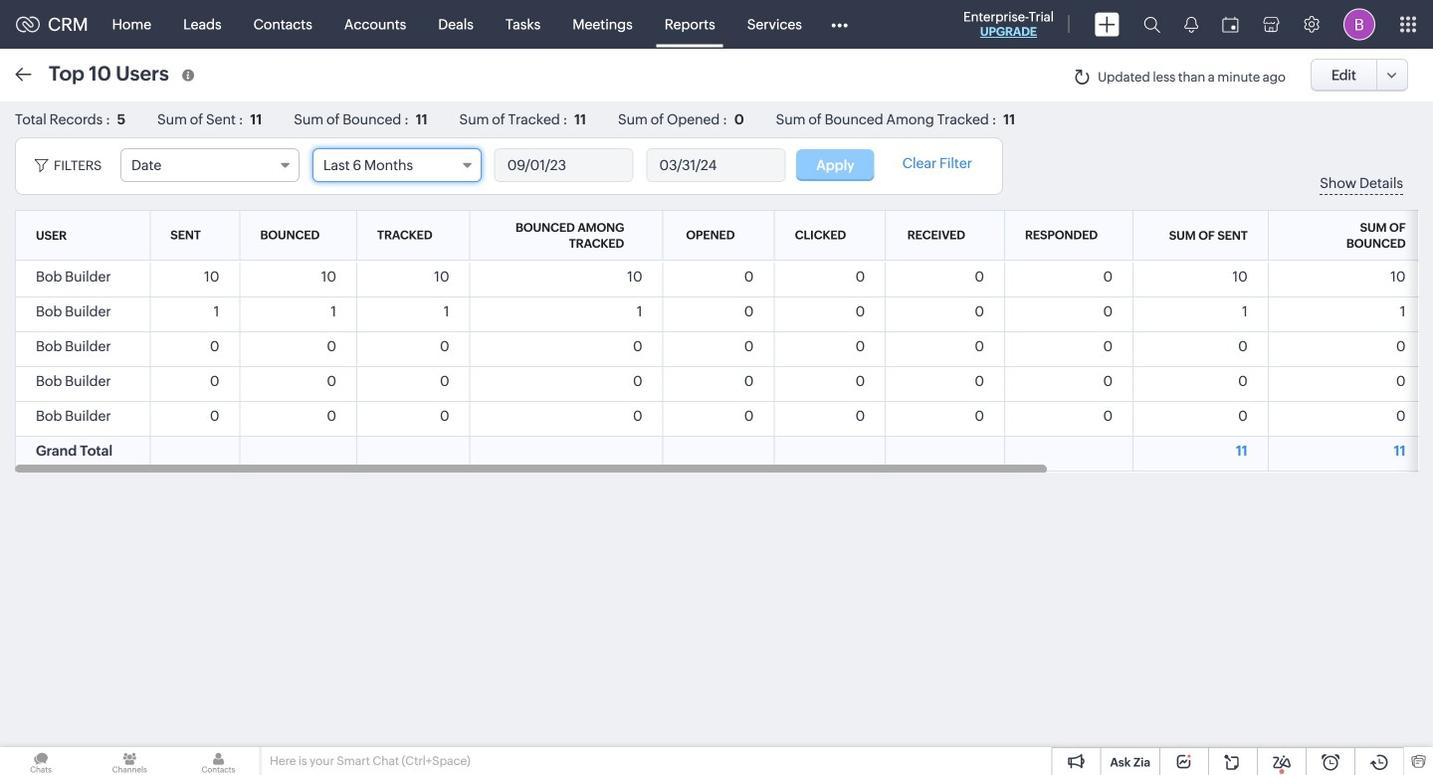 Task type: describe. For each thing, give the bounding box(es) containing it.
signals element
[[1173, 0, 1211, 49]]

chats image
[[0, 748, 82, 776]]

profile element
[[1332, 0, 1388, 48]]

profile image
[[1344, 8, 1376, 40]]



Task type: locate. For each thing, give the bounding box(es) containing it.
create menu element
[[1083, 0, 1132, 48]]

logo image
[[16, 16, 40, 32]]

contacts image
[[178, 748, 259, 776]]

search image
[[1144, 16, 1161, 33]]

signals image
[[1185, 16, 1199, 33]]

2 mm/dd/yy text field from the left
[[648, 149, 785, 181]]

search element
[[1132, 0, 1173, 49]]

0 horizontal spatial mm/dd/yy text field
[[496, 149, 633, 181]]

1 horizontal spatial mm/dd/yy text field
[[648, 149, 785, 181]]

MM/DD/YY text field
[[496, 149, 633, 181], [648, 149, 785, 181]]

None field
[[120, 148, 300, 182], [313, 148, 482, 182], [120, 148, 300, 182], [313, 148, 482, 182]]

calendar image
[[1223, 16, 1240, 32]]

channels image
[[89, 748, 171, 776]]

1 mm/dd/yy text field from the left
[[496, 149, 633, 181]]

Other Modules field
[[818, 8, 861, 40]]

create menu image
[[1095, 12, 1120, 36]]



Task type: vqa. For each thing, say whether or not it's contained in the screenshot.
rightmost By
no



